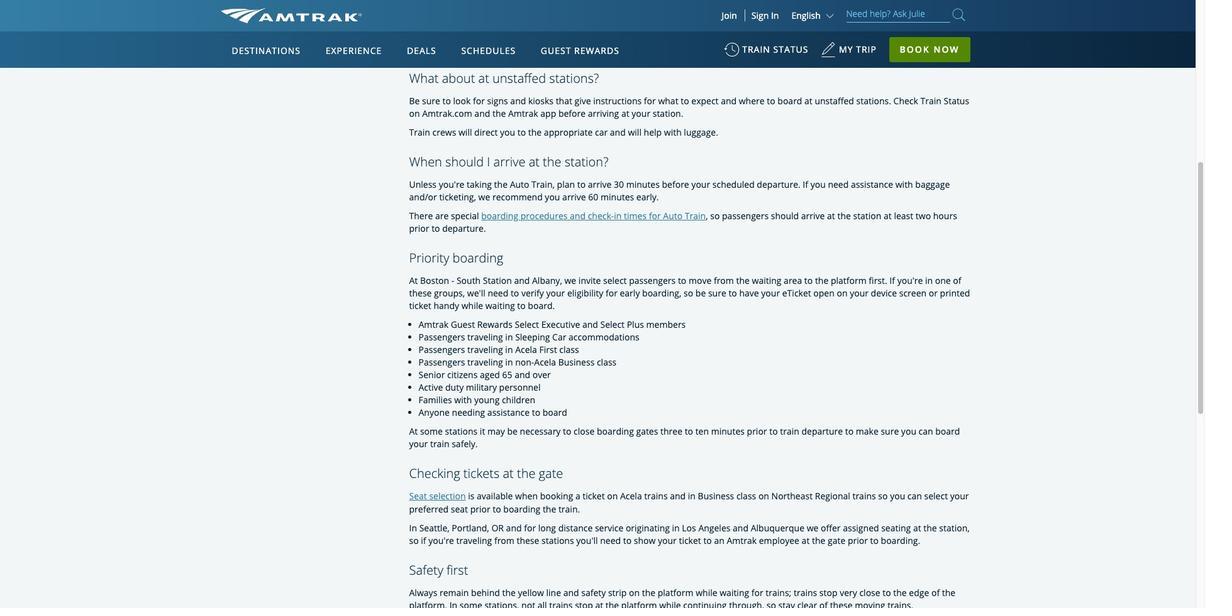 Task type: vqa. For each thing, say whether or not it's contained in the screenshot.
the before inside Unless You'Re Taking The Auto Train, Plan To Arrive 30 Minutes Before Your Scheduled Departure. If You Need Assistance With Baggage And/Or Ticketing, We Recommend You Arrive 60 Minutes Early.
yes



Task type: locate. For each thing, give the bounding box(es) containing it.
you're inside the 'in seattle, portland, or and for long distance service originating in los angeles and albuquerque we offer assigned seating at the station, so if you're traveling from these stations you'll need to show your ticket to an amtrak employee at the gate prior to boarding.'
[[428, 535, 454, 547]]

0 vertical spatial auto
[[510, 179, 529, 191]]

through,
[[729, 600, 764, 609]]

1 horizontal spatial should
[[771, 210, 799, 222]]

1 vertical spatial passengers
[[419, 344, 465, 356]]

1 vertical spatial passengers
[[629, 275, 676, 287]]

1 vertical spatial station
[[483, 275, 512, 287]]

need inside the 'in seattle, portland, or and for long distance service originating in los angeles and albuquerque we offer assigned seating at the station, so if you're traveling from these stations you'll need to show your ticket to an amtrak employee at the gate prior to boarding.'
[[600, 535, 621, 547]]

business up angeles
[[698, 491, 734, 503]]

station
[[554, 1, 588, 13], [483, 275, 512, 287]]

board inside be sure to look for signs and kiosks that give instructions for what to expect and where to board at unstaffed stations. check train status on amtrak.com and the amtrak app before arriving at your station.
[[778, 95, 802, 107]]

0 vertical spatial stations
[[445, 426, 478, 438]]

0 vertical spatial passengers
[[722, 210, 769, 222]]

2 vertical spatial class
[[736, 491, 756, 503]]

the inside the unless you're taking the auto train, plan to arrive 30 minutes before your scheduled departure. if you need assistance with baggage and/or ticketing, we recommend you arrive 60 minutes early.
[[494, 179, 508, 191]]

boarding down when
[[503, 504, 540, 515]]

1 at from the top
[[409, 275, 418, 287]]

1 horizontal spatial select
[[924, 491, 948, 503]]

be
[[409, 95, 420, 107]]

expect
[[691, 95, 719, 107]]

stations,
[[485, 600, 519, 609]]

2 at from the top
[[409, 426, 418, 438]]

application
[[267, 105, 569, 281]]

your inside the unless you're taking the auto train, plan to arrive 30 minutes before your scheduled departure. if you need assistance with baggage and/or ticketing, we recommend you arrive 60 minutes early.
[[691, 179, 710, 191]]

seattle,
[[419, 522, 450, 534]]

train left safely.
[[430, 439, 449, 451]]

1 horizontal spatial with
[[664, 127, 682, 139]]

0 vertical spatial assistance
[[851, 179, 893, 191]]

departure.
[[757, 179, 801, 191], [442, 223, 486, 235]]

1 vertical spatial train
[[430, 439, 449, 451]]

while up continuing
[[696, 587, 717, 599]]

2 horizontal spatial while
[[696, 587, 717, 599]]

2 horizontal spatial with
[[896, 179, 913, 191]]

1 vertical spatial gate
[[828, 535, 846, 547]]

your inside is available when booking a ticket on acela trains and in business class on northeast regional trains so you can select your preferred seat prior to boarding the train.
[[950, 491, 969, 503]]

your inside be sure to look for signs and kiosks that give instructions for what to expect and where to board at unstaffed stations. check train status on amtrak.com and the amtrak app before arriving at your station.
[[632, 108, 650, 120]]

guest down handy
[[451, 319, 475, 331]]

, so passengers should arrive at the station at least two hours prior to departure.
[[409, 210, 957, 235]]

search icon image
[[953, 6, 965, 23]]

with inside the unless you're taking the auto train, plan to arrive 30 minutes before your scheduled departure. if you need assistance with baggage and/or ticketing, we recommend you arrive 60 minutes early.
[[896, 179, 913, 191]]

0 horizontal spatial close
[[574, 426, 595, 438]]

sure down move
[[708, 288, 726, 300]]

prior inside the , so passengers should arrive at the station at least two hours prior to departure.
[[409, 223, 429, 235]]

for inside at boston - south station and albany, we invite select passengers to move from the waiting area to the platform first. if you're in one of these groups, we'll need to verify your eligibility for early boarding, so be sure to have your eticket open on your device screen or printed ticket handy while waiting to board.
[[606, 288, 618, 300]]

0 vertical spatial we
[[478, 191, 490, 203]]

three
[[660, 426, 682, 438]]

2 vertical spatial board
[[936, 426, 960, 438]]

minutes right ten
[[711, 426, 745, 438]]

sure
[[422, 95, 440, 107], [708, 288, 726, 300], [881, 426, 899, 438]]

0 vertical spatial before
[[558, 108, 586, 120]]

gate down offer
[[828, 535, 846, 547]]

the up when
[[517, 466, 536, 483]]

0 vertical spatial departure.
[[757, 179, 801, 191]]

remain
[[440, 587, 469, 599]]

in inside the 'in seattle, portland, or and for long distance service originating in los angeles and albuquerque we offer assigned seating at the station, so if you're traveling from these stations you'll need to show your ticket to an amtrak employee at the gate prior to boarding.'
[[409, 522, 417, 534]]

some
[[420, 426, 443, 438], [460, 600, 482, 609]]

select inside at boston - south station and albany, we invite select passengers to move from the waiting area to the platform first. if you're in one of these groups, we'll need to verify your eligibility for early boarding, so be sure to have your eticket open on your device screen or printed ticket handy while waiting to board.
[[603, 275, 627, 287]]

the inside be sure to look for signs and kiosks that give instructions for what to expect and where to board at unstaffed stations. check train status on amtrak.com and the amtrak app before arriving at your station.
[[492, 108, 506, 120]]

guest inside the amtrak guest rewards select executive and select plus members passengers traveling in sleeping car accommodations passengers traveling in acela first class passengers traveling in non-acela business class senior citizens aged 65 and over active duty military personnel families with young children anyone needing assistance to board
[[451, 319, 475, 331]]

portland,
[[452, 522, 489, 534]]

and inside at boston - south station and albany, we invite select passengers to move from the waiting area to the platform first. if you're in one of these groups, we'll need to verify your eligibility for early boarding, so be sure to have your eticket open on your device screen or printed ticket handy while waiting to board.
[[514, 275, 530, 287]]

with left baggage at top right
[[896, 179, 913, 191]]

to left departure
[[769, 426, 778, 438]]

class down the car
[[559, 344, 579, 356]]

1 vertical spatial some
[[460, 600, 482, 609]]

0 horizontal spatial train
[[430, 439, 449, 451]]

0 horizontal spatial assistance
[[487, 407, 530, 419]]

0 vertical spatial train
[[921, 95, 942, 107]]

unless you're taking the auto train, plan to arrive 30 minutes before your scheduled departure. if you need assistance with baggage and/or ticketing, we recommend you arrive 60 minutes early.
[[409, 179, 950, 203]]

train left departure
[[780, 426, 799, 438]]

to up necessary
[[532, 407, 540, 419]]

you inside is available when booking a ticket on acela trains and in business class on northeast regional trains so you can select your preferred seat prior to boarding the train.
[[890, 491, 905, 503]]

1 vertical spatial class
[[597, 357, 617, 369]]

rewards up stations?
[[574, 45, 619, 57]]

2 will from the left
[[628, 127, 642, 139]]

two
[[916, 210, 931, 222]]

traveling inside the 'in seattle, portland, or and for long distance service originating in los angeles and albuquerque we offer assigned seating at the station, so if you're traveling from these stations you'll need to show your ticket to an amtrak employee at the gate prior to boarding.'
[[456, 535, 492, 547]]

boarding left gates
[[597, 426, 634, 438]]

on inside always remain behind the yellow line and safety strip on the platform while waiting for trains; trains stop very close to the edge of the platform. in some stations, not all trains stop at the platform while continuing through, so stay clear of these moving trains.
[[629, 587, 640, 599]]

can up seating
[[908, 491, 922, 503]]

in right sign
[[771, 9, 779, 21]]

you're down seattle,
[[428, 535, 454, 547]]

los
[[682, 522, 696, 534]]

of right the clear
[[819, 600, 828, 609]]

prior down is
[[470, 504, 490, 515]]

regional
[[815, 491, 850, 503]]

sure inside at some stations it may be necessary to close boarding gates three to ten minutes prior to train departure to make sure you can board your train safely.
[[881, 426, 899, 438]]

for inside the 'in seattle, portland, or and for long distance service originating in los angeles and albuquerque we offer assigned seating at the station, so if you're traveling from these stations you'll need to show your ticket to an amtrak employee at the gate prior to boarding.'
[[524, 522, 536, 534]]

1 horizontal spatial business
[[698, 491, 734, 503]]

train left crews
[[409, 127, 430, 139]]

banner
[[0, 0, 1196, 290]]

the down booking
[[543, 504, 556, 515]]

2 vertical spatial need
[[600, 535, 621, 547]]

you inside at some stations it may be necessary to close boarding gates three to ten minutes prior to train departure to make sure you can board your train safely.
[[901, 426, 916, 438]]

0 vertical spatial train
[[780, 426, 799, 438]]

at for at boston - south station and albany, we invite select passengers to move from the waiting area to the platform first. if you're in one of these groups, we'll need to verify your eligibility for early boarding, so be sure to have your eticket open on your device screen or printed ticket handy while waiting to board.
[[409, 275, 418, 287]]

ticket inside the 'in seattle, portland, or and for long distance service originating in los angeles and albuquerque we offer assigned seating at the station, so if you're traveling from these stations you'll need to show your ticket to an amtrak employee at the gate prior to boarding.'
[[679, 535, 701, 547]]

1 vertical spatial ticket
[[583, 491, 605, 503]]

safely.
[[452, 439, 478, 451]]

0 vertical spatial gate
[[539, 466, 563, 483]]

train,
[[532, 179, 555, 191]]

in inside is available when booking a ticket on acela trains and in business class on northeast regional trains so you can select your preferred seat prior to boarding the train.
[[688, 491, 696, 503]]

invite
[[579, 275, 601, 287]]

for left what
[[644, 95, 656, 107]]

1 vertical spatial we
[[565, 275, 576, 287]]

station for departure
[[554, 1, 588, 13]]

check
[[894, 95, 918, 107]]

at down status
[[805, 95, 813, 107]]

ten
[[695, 426, 709, 438]]

direct
[[474, 127, 498, 139]]

1 horizontal spatial will
[[628, 127, 642, 139]]

and up direct
[[474, 108, 490, 120]]

app
[[541, 108, 556, 120]]

0 vertical spatial should
[[445, 154, 484, 171]]

station inside at boston - south station and albany, we invite select passengers to move from the waiting area to the platform first. if you're in one of these groups, we'll need to verify your eligibility for early boarding, so be sure to have your eticket open on your device screen or printed ticket handy while waiting to board.
[[483, 275, 512, 287]]

1 vertical spatial business
[[698, 491, 734, 503]]

1 vertical spatial departure.
[[442, 223, 486, 235]]

0 horizontal spatial station
[[483, 275, 512, 287]]

platform down strip
[[621, 600, 657, 609]]

amtrak right an
[[727, 535, 757, 547]]

1 horizontal spatial train
[[685, 210, 706, 222]]

guest inside popup button
[[541, 45, 571, 57]]

the left station
[[837, 210, 851, 222]]

0 vertical spatial unstaffed
[[493, 70, 546, 87]]

1 horizontal spatial be
[[696, 288, 706, 300]]

1 vertical spatial can
[[908, 491, 922, 503]]

will left help
[[628, 127, 642, 139]]

0 horizontal spatial stations
[[445, 426, 478, 438]]

1 horizontal spatial sure
[[708, 288, 726, 300]]

select up early
[[603, 275, 627, 287]]

0 vertical spatial platform
[[831, 275, 867, 287]]

so down move
[[684, 288, 693, 300]]

ticket left handy
[[409, 300, 431, 312]]

0 horizontal spatial will
[[459, 127, 472, 139]]

2 vertical spatial these
[[830, 600, 853, 609]]

1 horizontal spatial ticket
[[583, 491, 605, 503]]

safety
[[581, 587, 606, 599]]

2 horizontal spatial platform
[[831, 275, 867, 287]]

arrive left station
[[801, 210, 825, 222]]

recommend
[[492, 191, 543, 203]]

the down "signs"
[[492, 108, 506, 120]]

these inside always remain behind the yellow line and safety strip on the platform while waiting for trains; trains stop very close to the edge of the platform. in some stations, not all trains stop at the platform while continuing through, so stay clear of these moving trains.
[[830, 600, 853, 609]]

before up the , so passengers should arrive at the station at least two hours prior to departure.
[[662, 179, 689, 191]]

2 horizontal spatial in
[[771, 9, 779, 21]]

ticket down "los"
[[679, 535, 701, 547]]

from inside at boston - south station and albany, we invite select passengers to move from the waiting area to the platform first. if you're in one of these groups, we'll need to verify your eligibility for early boarding, so be sure to have your eticket open on your device screen or printed ticket handy while waiting to board.
[[714, 275, 734, 287]]

1 horizontal spatial of
[[932, 587, 940, 599]]

to right what
[[681, 95, 689, 107]]

personnel
[[499, 382, 541, 394]]

0 vertical spatial can
[[919, 426, 933, 438]]

0 vertical spatial rewards
[[574, 45, 619, 57]]

to up the trains.
[[883, 587, 891, 599]]

0 vertical spatial of
[[953, 275, 961, 287]]

1 horizontal spatial stations
[[542, 535, 574, 547]]

english button
[[792, 9, 837, 21]]

1 horizontal spatial board
[[778, 95, 802, 107]]

2 horizontal spatial board
[[936, 426, 960, 438]]

the inside the , so passengers should arrive at the station at least two hours prior to departure.
[[837, 210, 851, 222]]

up
[[460, 1, 474, 13]]

boarding inside is available when booking a ticket on acela trains and in business class on northeast regional trains so you can select your preferred seat prior to boarding the train.
[[503, 504, 540, 515]]

your inside the 'in seattle, portland, or and for long distance service originating in los angeles and albuquerque we offer assigned seating at the station, so if you're traveling from these stations you'll need to show your ticket to an amtrak employee at the gate prior to boarding.'
[[658, 535, 677, 547]]

1 vertical spatial you're
[[897, 275, 923, 287]]

select up station,
[[924, 491, 948, 503]]

waiting down we'll
[[485, 300, 515, 312]]

need inside the unless you're taking the auto train, plan to arrive 30 minutes before your scheduled departure. if you need assistance with baggage and/or ticketing, we recommend you arrive 60 minutes early.
[[828, 179, 849, 191]]

seating
[[881, 522, 911, 534]]

0 vertical spatial some
[[420, 426, 443, 438]]

amtrak inside the 'in seattle, portland, or and for long distance service originating in los angeles and albuquerque we offer assigned seating at the station, so if you're traveling from these stations you'll need to show your ticket to an amtrak employee at the gate prior to boarding.'
[[727, 535, 757, 547]]

2 vertical spatial of
[[819, 600, 828, 609]]

unstaffed inside be sure to look for signs and kiosks that give instructions for what to expect and where to board at unstaffed stations. check train status on amtrak.com and the amtrak app before arriving at your station.
[[815, 95, 854, 107]]

help
[[644, 127, 662, 139]]

ticket right a
[[583, 491, 605, 503]]

business inside the amtrak guest rewards select executive and select plus members passengers traveling in sleeping car accommodations passengers traveling in acela first class passengers traveling in non-acela business class senior citizens aged 65 and over active duty military personnel families with young children anyone needing assistance to board
[[558, 357, 595, 369]]

to down available
[[493, 504, 501, 515]]

eligibility
[[567, 288, 603, 300]]

is available when booking a ticket on acela trains and in business class on northeast regional trains so you can select your preferred seat prior to boarding the train.
[[409, 491, 969, 515]]

minutes inside at some stations it may be necessary to close boarding gates three to ten minutes prior to train departure to make sure you can board your train safely.
[[711, 426, 745, 438]]

0 horizontal spatial we
[[478, 191, 490, 203]]

sure inside be sure to look for signs and kiosks that give instructions for what to expect and where to board at unstaffed stations. check train status on amtrak.com and the amtrak app before arriving at your station.
[[422, 95, 440, 107]]

close right necessary
[[574, 426, 595, 438]]

1 vertical spatial amtrak
[[419, 319, 449, 331]]

0 horizontal spatial sure
[[422, 95, 440, 107]]

at inside at boston - south station and albany, we invite select passengers to move from the waiting area to the platform first. if you're in one of these groups, we'll need to verify your eligibility for early boarding, so be sure to have your eticket open on your device screen or printed ticket handy while waiting to board.
[[409, 275, 418, 287]]

your up "checking"
[[409, 439, 428, 451]]

trains
[[644, 491, 668, 503], [853, 491, 876, 503], [794, 587, 817, 599], [549, 600, 573, 609]]

1 horizontal spatial amtrak
[[508, 108, 538, 120]]

your up station,
[[950, 491, 969, 503]]

application inside banner
[[267, 105, 569, 281]]

on inside be sure to look for signs and kiosks that give instructions for what to expect and where to board at unstaffed stations. check train status on amtrak.com and the amtrak app before arriving at your station.
[[409, 108, 420, 120]]

amtrak inside the amtrak guest rewards select executive and select plus members passengers traveling in sleeping car accommodations passengers traveling in acela first class passengers traveling in non-acela business class senior citizens aged 65 and over active duty military personnel families with young children anyone needing assistance to board
[[419, 319, 449, 331]]

1 vertical spatial rewards
[[477, 319, 513, 331]]

signs
[[487, 95, 508, 107]]

to inside is available when booking a ticket on acela trains and in business class on northeast regional trains so you can select your preferred seat prior to boarding the train.
[[493, 504, 501, 515]]

select inside is available when booking a ticket on acela trains and in business class on northeast regional trains so you can select your preferred seat prior to boarding the train.
[[924, 491, 948, 503]]

0 horizontal spatial board
[[543, 407, 567, 419]]

to down assigned on the bottom
[[870, 535, 879, 547]]

guest rewards button
[[536, 33, 624, 69]]

there are special boarding procedures and check-in times for auto train
[[409, 210, 706, 222]]

book now button
[[889, 37, 970, 62]]

departure. down special
[[442, 223, 486, 235]]

so inside the 'in seattle, portland, or and for long distance service originating in los angeles and albuquerque we offer assigned seating at the station, so if you're traveling from these stations you'll need to show your ticket to an amtrak employee at the gate prior to boarding.'
[[409, 535, 419, 547]]

2 vertical spatial ticket
[[679, 535, 701, 547]]

2 vertical spatial platform
[[621, 600, 657, 609]]

1 horizontal spatial departure.
[[757, 179, 801, 191]]

military
[[466, 382, 497, 394]]

of right edge
[[932, 587, 940, 599]]

amtrak down handy
[[419, 319, 449, 331]]

0 vertical spatial amtrak
[[508, 108, 538, 120]]

0 vertical spatial if
[[803, 179, 808, 191]]

departure. inside the , so passengers should arrive at the station at least two hours prior to departure.
[[442, 223, 486, 235]]

acela down first
[[534, 357, 556, 369]]

may
[[487, 426, 505, 438]]

show
[[634, 535, 656, 547]]

be inside at boston - south station and albany, we invite select passengers to move from the waiting area to the platform first. if you're in one of these groups, we'll need to verify your eligibility for early boarding, so be sure to have your eticket open on your device screen or printed ticket handy while waiting to board.
[[696, 288, 706, 300]]

to right area
[[804, 275, 813, 287]]

gate inside the 'in seattle, portland, or and for long distance service originating in los angeles and albuquerque we offer assigned seating at the station, so if you're traveling from these stations you'll need to show your ticket to an amtrak employee at the gate prior to boarding.'
[[828, 535, 846, 547]]

passengers inside the , so passengers should arrive at the station at least two hours prior to departure.
[[722, 210, 769, 222]]

you're
[[439, 179, 464, 191], [897, 275, 923, 287], [428, 535, 454, 547]]

gate up booking
[[539, 466, 563, 483]]

assistance inside the amtrak guest rewards select executive and select plus members passengers traveling in sleeping car accommodations passengers traveling in acela first class passengers traveling in non-acela business class senior citizens aged 65 and over active duty military personnel families with young children anyone needing assistance to board
[[487, 407, 530, 419]]

assistance down children
[[487, 407, 530, 419]]

at some stations it may be necessary to close boarding gates three to ten minutes prior to train departure to make sure you can board your train safely.
[[409, 426, 960, 451]]

2 vertical spatial acela
[[620, 491, 642, 503]]

platform up continuing
[[658, 587, 694, 599]]

0 horizontal spatial in
[[409, 522, 417, 534]]

select
[[603, 275, 627, 287], [924, 491, 948, 503]]

before inside the unless you're taking the auto train, plan to arrive 30 minutes before your scheduled departure. if you need assistance with baggage and/or ticketing, we recommend you arrive 60 minutes early.
[[662, 179, 689, 191]]

1 vertical spatial be
[[507, 426, 518, 438]]

close inside at some stations it may be necessary to close boarding gates three to ten minutes prior to train departure to make sure you can board your train safely.
[[574, 426, 595, 438]]

2 passengers from the top
[[419, 344, 465, 356]]

destinations
[[232, 45, 301, 57]]

south
[[457, 275, 481, 287]]

anyone
[[419, 407, 450, 419]]

prior down assigned on the bottom
[[848, 535, 868, 547]]

0 vertical spatial waiting
[[752, 275, 782, 287]]

plus
[[627, 319, 644, 331]]

albany,
[[532, 275, 562, 287]]

not
[[522, 600, 535, 609]]

1 vertical spatial unstaffed
[[815, 95, 854, 107]]

at inside at some stations it may be necessary to close boarding gates three to ten minutes prior to train departure to make sure you can board your train safely.
[[409, 426, 418, 438]]

non-
[[515, 357, 534, 369]]

the down app at left
[[528, 127, 542, 139]]

0 horizontal spatial auto
[[510, 179, 529, 191]]

status
[[773, 43, 809, 55]]

assistance
[[851, 179, 893, 191], [487, 407, 530, 419]]

members
[[646, 319, 686, 331]]

rewards inside the amtrak guest rewards select executive and select plus members passengers traveling in sleeping car accommodations passengers traveling in acela first class passengers traveling in non-acela business class senior citizens aged 65 and over active duty military personnel families with young children anyone needing assistance to board
[[477, 319, 513, 331]]

and up verify
[[514, 275, 530, 287]]

crews
[[432, 127, 456, 139]]

with up "needing"
[[454, 395, 472, 407]]

minutes
[[626, 179, 660, 191], [601, 191, 634, 203], [711, 426, 745, 438]]

1 vertical spatial stations
[[542, 535, 574, 547]]

for left "long"
[[524, 522, 536, 534]]

your up help
[[632, 108, 650, 120]]

from
[[714, 275, 734, 287], [494, 535, 514, 547]]

checking
[[409, 466, 460, 483]]

passengers up boarding,
[[629, 275, 676, 287]]

prior
[[409, 223, 429, 235], [747, 426, 767, 438], [470, 504, 490, 515], [848, 535, 868, 547]]

1 horizontal spatial if
[[890, 275, 895, 287]]

arrive right i
[[494, 154, 525, 171]]

for right the times
[[649, 210, 661, 222]]

departure. for scheduled
[[757, 179, 801, 191]]

arriving
[[588, 108, 619, 120]]

you're up the screen on the right top of the page
[[897, 275, 923, 287]]

unstaffed left stations.
[[815, 95, 854, 107]]

0 horizontal spatial stop
[[575, 600, 593, 609]]

2 vertical spatial we
[[807, 522, 819, 534]]

station?
[[565, 154, 609, 171]]

stay
[[778, 600, 795, 609]]

0 horizontal spatial unstaffed
[[493, 70, 546, 87]]

2 horizontal spatial class
[[736, 491, 756, 503]]

need inside at boston - south station and albany, we invite select passengers to move from the waiting area to the platform first. if you're in one of these groups, we'll need to verify your eligibility for early boarding, so be sure to have your eticket open on your device screen or printed ticket handy while waiting to board.
[[488, 288, 508, 300]]

business inside is available when booking a ticket on acela trains and in business class on northeast regional trains so you can select your preferred seat prior to boarding the train.
[[698, 491, 734, 503]]

0 horizontal spatial while
[[461, 300, 483, 312]]

your up the ,
[[691, 179, 710, 191]]

for left early
[[606, 288, 618, 300]]

0 horizontal spatial amtrak
[[419, 319, 449, 331]]

so left if
[[409, 535, 419, 547]]

class
[[559, 344, 579, 356], [597, 357, 617, 369], [736, 491, 756, 503]]

so right the ,
[[710, 210, 720, 222]]

0 vertical spatial board
[[778, 95, 802, 107]]

1 horizontal spatial from
[[714, 275, 734, 287]]

and right angeles
[[733, 522, 749, 534]]

select up 'accommodations'
[[600, 319, 625, 331]]

train inside be sure to look for signs and kiosks that give instructions for what to expect and where to board at unstaffed stations. check train status on amtrak.com and the amtrak app before arriving at your station.
[[921, 95, 942, 107]]

and right car
[[610, 127, 626, 139]]

1 vertical spatial from
[[494, 535, 514, 547]]

1 vertical spatial these
[[517, 535, 539, 547]]

2 vertical spatial waiting
[[720, 587, 749, 599]]

safety first
[[409, 562, 468, 579]]

some down behind
[[460, 600, 482, 609]]

make
[[856, 426, 879, 438]]

at left boston
[[409, 275, 418, 287]]

if inside the unless you're taking the auto train, plan to arrive 30 minutes before your scheduled departure. if you need assistance with baggage and/or ticketing, we recommend you arrive 60 minutes early.
[[803, 179, 808, 191]]

we down the taking
[[478, 191, 490, 203]]

stations down "long"
[[542, 535, 574, 547]]

unless
[[409, 179, 437, 191]]

with
[[664, 127, 682, 139], [896, 179, 913, 191], [454, 395, 472, 407]]

scheduled
[[713, 179, 755, 191]]

1 horizontal spatial class
[[597, 357, 617, 369]]

area
[[784, 275, 802, 287]]

departure. right the scheduled
[[757, 179, 801, 191]]

stations up safely.
[[445, 426, 478, 438]]

prior inside is available when booking a ticket on acela trains and in business class on northeast regional trains so you can select your preferred seat prior to boarding the train.
[[470, 504, 490, 515]]

1 horizontal spatial rewards
[[574, 45, 619, 57]]

0 horizontal spatial guest
[[451, 319, 475, 331]]

we inside the unless you're taking the auto train, plan to arrive 30 minutes before your scheduled departure. if you need assistance with baggage and/or ticketing, we recommend you arrive 60 minutes early.
[[478, 191, 490, 203]]

these down 'very'
[[830, 600, 853, 609]]

times
[[624, 210, 647, 222]]

of inside at boston - south station and albany, we invite select passengers to move from the waiting area to the platform first. if you're in one of these groups, we'll need to verify your eligibility for early boarding, so be sure to have your eticket open on your device screen or printed ticket handy while waiting to board.
[[953, 275, 961, 287]]

in down remain
[[450, 600, 457, 609]]

be inside at some stations it may be necessary to close boarding gates three to ten minutes prior to train departure to make sure you can board your train safely.
[[507, 426, 518, 438]]

stations.
[[856, 95, 891, 107]]

close inside always remain behind the yellow line and safety strip on the platform while waiting for trains; trains stop very close to the edge of the platform. in some stations, not all trains stop at the platform while continuing through, so stay clear of these moving trains.
[[859, 587, 880, 599]]

2 horizontal spatial ticket
[[679, 535, 701, 547]]

status
[[944, 95, 969, 107]]

trains down line
[[549, 600, 573, 609]]

to right plan
[[577, 179, 586, 191]]

stations
[[445, 426, 478, 438], [542, 535, 574, 547]]

from right move
[[714, 275, 734, 287]]

will left direct
[[459, 127, 472, 139]]

if inside at boston - south station and albany, we invite select passengers to move from the waiting area to the platform first. if you're in one of these groups, we'll need to verify your eligibility for early boarding, so be sure to have your eticket open on your device screen or printed ticket handy while waiting to board.
[[890, 275, 895, 287]]

0 horizontal spatial departure.
[[442, 223, 486, 235]]

waiting up have
[[752, 275, 782, 287]]

schedules link
[[456, 31, 521, 68]]

1 horizontal spatial assistance
[[851, 179, 893, 191]]

checking tickets at the gate
[[409, 466, 563, 483]]

close
[[574, 426, 595, 438], [859, 587, 880, 599]]

your right show
[[658, 535, 677, 547]]

so inside at boston - south station and albany, we invite select passengers to move from the waiting area to the platform first. if you're in one of these groups, we'll need to verify your eligibility for early boarding, so be sure to have your eticket open on your device screen or printed ticket handy while waiting to board.
[[684, 288, 693, 300]]

to left verify
[[511, 288, 519, 300]]

duty
[[445, 382, 464, 394]]

1 vertical spatial with
[[896, 179, 913, 191]]

unstaffed up kiosks on the left top
[[493, 70, 546, 87]]

acela inside is available when booking a ticket on acela trains and in business class on northeast regional trains so you can select your preferred seat prior to boarding the train.
[[620, 491, 642, 503]]

preferred
[[409, 504, 449, 515]]

2 vertical spatial you're
[[428, 535, 454, 547]]

procedures
[[521, 210, 568, 222]]



Task type: describe. For each thing, give the bounding box(es) containing it.
these inside the 'in seattle, portland, or and for long distance service originating in los angeles and albuquerque we offer assigned seating at the station, so if you're traveling from these stations you'll need to show your ticket to an amtrak employee at the gate prior to boarding.'
[[517, 535, 539, 547]]

what
[[409, 70, 439, 87]]

prior inside the 'in seattle, portland, or and for long distance service originating in los angeles and albuquerque we offer assigned seating at the station, so if you're traveling from these stations you'll need to show your ticket to an amtrak employee at the gate prior to boarding.'
[[848, 535, 868, 547]]

these inside at boston - south station and albany, we invite select passengers to move from the waiting area to the platform first. if you're in one of these groups, we'll need to verify your eligibility for early boarding, so be sure to have your eticket open on your device screen or printed ticket handy while waiting to board.
[[409, 288, 432, 300]]

to inside the , so passengers should arrive at the station at least two hours prior to departure.
[[432, 223, 440, 235]]

passengers inside at boston - south station and albany, we invite select passengers to move from the waiting area to the platform first. if you're in one of these groups, we'll need to verify your eligibility for early boarding, so be sure to have your eticket open on your device screen or printed ticket handy while waiting to board.
[[629, 275, 676, 287]]

handy
[[434, 300, 459, 312]]

at right employee
[[802, 535, 810, 547]]

the right edge
[[942, 587, 956, 599]]

1 passengers from the top
[[419, 332, 465, 344]]

boarding procedures and check-in times for auto train link
[[481, 210, 706, 222]]

in inside at boston - south station and albany, we invite select passengers to move from the waiting area to the platform first. if you're in one of these groups, we'll need to verify your eligibility for early boarding, so be sure to have your eticket open on your device screen or printed ticket handy while waiting to board.
[[925, 275, 933, 287]]

all
[[538, 600, 547, 609]]

where
[[739, 95, 765, 107]]

trains;
[[766, 587, 792, 599]]

accommodations
[[569, 332, 640, 344]]

1 vertical spatial acela
[[534, 357, 556, 369]]

at up train,
[[529, 154, 540, 171]]

at inside always remain behind the yellow line and safety strip on the platform while waiting for trains; trains stop very close to the edge of the platform. in some stations, not all trains stop at the platform while continuing through, so stay clear of these moving trains.
[[595, 600, 603, 609]]

1 will from the left
[[459, 127, 472, 139]]

departure. for to
[[442, 223, 486, 235]]

over
[[533, 369, 551, 381]]

to right necessary
[[563, 426, 571, 438]]

and right "signs"
[[510, 95, 526, 107]]

the down strip
[[606, 600, 619, 609]]

can inside at some stations it may be necessary to close boarding gates three to ten minutes prior to train departure to make sure you can board your train safely.
[[919, 426, 933, 438]]

when
[[409, 154, 442, 171]]

amtrak inside be sure to look for signs and kiosks that give instructions for what to expect and where to board at unstaffed stations. check train status on amtrak.com and the amtrak app before arriving at your station.
[[508, 108, 538, 120]]

stations inside the 'in seattle, portland, or and for long distance service originating in los angeles and albuquerque we offer assigned seating at the station, so if you're traveling from these stations you'll need to show your ticket to an amtrak employee at the gate prior to boarding.'
[[542, 535, 574, 547]]

arrive inside the , so passengers should arrive at the station at least two hours prior to departure.
[[801, 210, 825, 222]]

2 select from the left
[[600, 319, 625, 331]]

special
[[451, 210, 479, 222]]

you'll
[[576, 535, 598, 547]]

1 horizontal spatial stop
[[820, 587, 838, 599]]

,
[[706, 210, 708, 222]]

or
[[492, 522, 504, 534]]

amtrak guest rewards select executive and select plus members passengers traveling in sleeping car accommodations passengers traveling in acela first class passengers traveling in non-acela business class senior citizens aged 65 and over active duty military personnel families with young children anyone needing assistance to board
[[419, 319, 686, 419]]

to up when should i arrive at the station?
[[518, 127, 526, 139]]

trip
[[856, 43, 877, 55]]

should inside the , so passengers should arrive at the station at least two hours prior to departure.
[[771, 210, 799, 222]]

albuquerque
[[751, 522, 805, 534]]

boarding.
[[881, 535, 920, 547]]

so inside the , so passengers should arrive at the station at least two hours prior to departure.
[[710, 210, 720, 222]]

at up available
[[503, 466, 514, 483]]

assigned
[[843, 522, 879, 534]]

about
[[442, 70, 475, 87]]

0 horizontal spatial should
[[445, 154, 484, 171]]

in inside always remain behind the yellow line and safety strip on the platform while waiting for trains; trains stop very close to the edge of the platform. in some stations, not all trains stop at the platform while continuing through, so stay clear of these moving trains.
[[450, 600, 457, 609]]

sleeping
[[515, 332, 550, 344]]

the up open
[[815, 275, 829, 287]]

2 vertical spatial train
[[685, 210, 706, 222]]

so inside is available when booking a ticket on acela trains and in business class on northeast regional trains so you can select your preferred seat prior to boarding the train.
[[878, 491, 888, 503]]

arrive down plan
[[562, 191, 586, 203]]

board.
[[528, 300, 555, 312]]

in seattle, portland, or and for long distance service originating in los angeles and albuquerque we offer assigned seating at the station, so if you're traveling from these stations you'll need to show your ticket to an amtrak employee at the gate prior to boarding.
[[409, 522, 970, 547]]

the up train,
[[543, 154, 561, 171]]

3 passengers from the top
[[419, 357, 465, 369]]

0 vertical spatial with
[[664, 127, 682, 139]]

some inside always remain behind the yellow line and safety strip on the platform while waiting for trains; trains stop very close to the edge of the platform. in some stations, not all trains stop at the platform while continuing through, so stay clear of these moving trains.
[[460, 600, 482, 609]]

book
[[900, 43, 930, 55]]

1 vertical spatial auto
[[663, 210, 683, 222]]

1 horizontal spatial train
[[780, 426, 799, 438]]

at for at some stations it may be necessary to close boarding gates three to ten minutes prior to train departure to make sure you can board your train safely.
[[409, 426, 418, 438]]

to inside the unless you're taking the auto train, plan to arrive 30 minutes before your scheduled departure. if you need assistance with baggage and/or ticketing, we recommend you arrive 60 minutes early.
[[577, 179, 586, 191]]

trains up the clear
[[794, 587, 817, 599]]

boston
[[420, 275, 449, 287]]

rewards inside popup button
[[574, 45, 619, 57]]

gates
[[636, 426, 658, 438]]

look
[[453, 95, 471, 107]]

we inside the 'in seattle, portland, or and for long distance service originating in los angeles and albuquerque we offer assigned seating at the station, so if you're traveling from these stations you'll need to show your ticket to an amtrak employee at the gate prior to boarding.'
[[807, 522, 819, 534]]

sure inside at boston - south station and albany, we invite select passengers to move from the waiting area to the platform first. if you're in one of these groups, we'll need to verify your eligibility for early boarding, so be sure to have your eticket open on your device screen or printed ticket handy while waiting to board.
[[708, 288, 726, 300]]

amtrak image
[[220, 8, 361, 23]]

seat
[[409, 491, 427, 503]]

1 vertical spatial while
[[696, 587, 717, 599]]

taking
[[467, 179, 492, 191]]

clear
[[797, 600, 817, 609]]

and inside is available when booking a ticket on acela trains and in business class on northeast regional trains so you can select your preferred seat prior to boarding the train.
[[670, 491, 686, 503]]

boarding down recommend
[[481, 210, 518, 222]]

there
[[409, 210, 433, 222]]

join button
[[714, 9, 745, 21]]

boarding up south
[[453, 250, 503, 267]]

train status link
[[724, 38, 809, 69]]

station for south
[[483, 275, 512, 287]]

1 vertical spatial minutes
[[601, 191, 634, 203]]

to left 'make'
[[845, 426, 854, 438]]

assistance inside the unless you're taking the auto train, plan to arrive 30 minutes before your scheduled departure. if you need assistance with baggage and/or ticketing, we recommend you arrive 60 minutes early.
[[851, 179, 893, 191]]

trains up assigned on the bottom
[[853, 491, 876, 503]]

class inside is available when booking a ticket on acela trains and in business class on northeast regional trains so you can select your preferred seat prior to boarding the train.
[[736, 491, 756, 503]]

to right where
[[767, 95, 775, 107]]

at down instructions
[[621, 108, 629, 120]]

the inside is available when booking a ticket on acela trains and in business class on northeast regional trains so you can select your preferred seat prior to boarding the train.
[[543, 504, 556, 515]]

1 select from the left
[[515, 319, 539, 331]]

and inside always remain behind the yellow line and safety strip on the platform while waiting for trains; trains stop very close to the edge of the platform. in some stations, not all trains stop at the platform while continuing through, so stay clear of these moving trains.
[[563, 587, 579, 599]]

with inside the amtrak guest rewards select executive and select plus members passengers traveling in sleeping car accommodations passengers traveling in acela first class passengers traveling in non-acela business class senior citizens aged 65 and over active duty military personnel families with young children anyone needing assistance to board
[[454, 395, 472, 407]]

for inside always remain behind the yellow line and safety strip on the platform while waiting for trains; trains stop very close to the edge of the platform. in some stations, not all trains stop at the platform while continuing through, so stay clear of these moving trains.
[[752, 587, 763, 599]]

train status
[[742, 43, 809, 55]]

deals
[[407, 45, 436, 57]]

0 vertical spatial minutes
[[626, 179, 660, 191]]

on left northeast
[[759, 491, 769, 503]]

tickets
[[463, 466, 500, 483]]

65
[[502, 369, 512, 381]]

to left have
[[729, 288, 737, 300]]

the down offer
[[812, 535, 825, 547]]

0 vertical spatial acela
[[515, 344, 537, 356]]

ticket inside is available when booking a ticket on acela trains and in business class on northeast regional trains so you can select your preferred seat prior to boarding the train.
[[583, 491, 605, 503]]

to down verify
[[517, 300, 526, 312]]

2 horizontal spatial waiting
[[752, 275, 782, 287]]

on inside at boston - south station and albany, we invite select passengers to move from the waiting area to the platform first. if you're in one of these groups, we'll need to verify your eligibility for early boarding, so be sure to have your eticket open on your device screen or printed ticket handy while waiting to board.
[[837, 288, 848, 300]]

an
[[714, 535, 724, 547]]

behind
[[471, 587, 500, 599]]

to inside always remain behind the yellow line and safety strip on the platform while waiting for trains; trains stop very close to the edge of the platform. in some stations, not all trains stop at the platform while continuing through, so stay clear of these moving trains.
[[883, 587, 891, 599]]

is
[[468, 491, 475, 503]]

at left station
[[827, 210, 835, 222]]

for right look
[[473, 95, 485, 107]]

seat selection link
[[409, 491, 466, 503]]

your down albany,
[[546, 288, 565, 300]]

the up the trains.
[[893, 587, 907, 599]]

regions map image
[[267, 105, 569, 281]]

at up boarding.
[[913, 522, 921, 534]]

board inside at some stations it may be necessary to close boarding gates three to ten minutes prior to train departure to make sure you can board your train safely.
[[936, 426, 960, 438]]

your inside at some stations it may be necessary to close boarding gates three to ten minutes prior to train departure to make sure you can board your train safely.
[[409, 439, 428, 451]]

it
[[480, 426, 485, 438]]

check-
[[588, 210, 614, 222]]

appropriate
[[544, 127, 593, 139]]

trains up the originating
[[644, 491, 668, 503]]

and/or
[[409, 191, 437, 203]]

banner containing join
[[0, 0, 1196, 290]]

0 horizontal spatial gate
[[539, 466, 563, 483]]

always
[[409, 587, 437, 599]]

the up stations,
[[502, 587, 516, 599]]

when should i arrive at the station?
[[409, 154, 609, 171]]

1 vertical spatial platform
[[658, 587, 694, 599]]

platform inside at boston - south station and albany, we invite select passengers to move from the waiting area to the platform first. if you're in one of these groups, we'll need to verify your eligibility for early boarding, so be sure to have your eticket open on your device screen or printed ticket handy while waiting to board.
[[831, 275, 867, 287]]

waiting inside always remain behind the yellow line and safety strip on the platform while waiting for trains; trains stop very close to the edge of the platform. in some stations, not all trains stop at the platform while continuing through, so stay clear of these moving trains.
[[720, 587, 749, 599]]

boarding inside at some stations it may be necessary to close boarding gates three to ten minutes prior to train departure to make sure you can board your train safely.
[[597, 426, 634, 438]]

angeles
[[698, 522, 731, 534]]

book now
[[900, 43, 960, 55]]

from inside the 'in seattle, portland, or and for long distance service originating in los angeles and albuquerque we offer assigned seating at the station, so if you're traveling from these stations you'll need to show your ticket to an amtrak employee at the gate prior to boarding.'
[[494, 535, 514, 547]]

0 horizontal spatial platform
[[621, 600, 657, 609]]

your left device
[[850, 288, 869, 300]]

look
[[434, 1, 457, 13]]

and down the non-
[[515, 369, 530, 381]]

to up amtrak.com
[[443, 95, 451, 107]]

30
[[614, 179, 624, 191]]

0 horizontal spatial train
[[409, 127, 430, 139]]

in inside banner
[[771, 9, 779, 21]]

to left ten
[[685, 426, 693, 438]]

families
[[419, 395, 452, 407]]

early.
[[636, 191, 659, 203]]

0 horizontal spatial of
[[819, 600, 828, 609]]

verify
[[521, 288, 544, 300]]

to left move
[[678, 275, 686, 287]]

arrive up '60'
[[588, 179, 612, 191]]

can inside is available when booking a ticket on acela trains and in business class on northeast regional trains so you can select your preferred seat prior to boarding the train.
[[908, 491, 922, 503]]

aged
[[480, 369, 500, 381]]

we inside at boston - south station and albany, we invite select passengers to move from the waiting area to the platform first. if you're in one of these groups, we'll need to verify your eligibility for early boarding, so be sure to have your eticket open on your device screen or printed ticket handy while waiting to board.
[[565, 275, 576, 287]]

now
[[934, 43, 960, 55]]

at right about
[[478, 70, 489, 87]]

plan
[[557, 179, 575, 191]]

so inside always remain behind the yellow line and safety strip on the platform while waiting for trains; trains stop very close to the edge of the platform. in some stations, not all trains stop at the platform while continuing through, so stay clear of these moving trains.
[[767, 600, 776, 609]]

first
[[447, 562, 468, 579]]

seat
[[451, 504, 468, 515]]

60
[[588, 191, 598, 203]]

be sure to look for signs and kiosks that give instructions for what to expect and where to board at unstaffed stations. check train status on amtrak.com and the amtrak app before arriving at your station.
[[409, 95, 969, 120]]

kiosks
[[528, 95, 554, 107]]

to inside the amtrak guest rewards select executive and select plus members passengers traveling in sleeping car accommodations passengers traveling in acela first class passengers traveling in non-acela business class senior citizens aged 65 and over active duty military personnel families with young children anyone needing assistance to board
[[532, 407, 540, 419]]

some inside at some stations it may be necessary to close boarding gates three to ten minutes prior to train departure to make sure you can board your train safely.
[[420, 426, 443, 438]]

0 horizontal spatial class
[[559, 344, 579, 356]]

the left station,
[[924, 522, 937, 534]]

you're inside at boston - south station and albany, we invite select passengers to move from the waiting area to the platform first. if you're in one of these groups, we'll need to verify your eligibility for early boarding, so be sure to have your eticket open on your device screen or printed ticket handy while waiting to board.
[[897, 275, 923, 287]]

before inside be sure to look for signs and kiosks that give instructions for what to expect and where to board at unstaffed stations. check train status on amtrak.com and the amtrak app before arriving at your station.
[[558, 108, 586, 120]]

hours
[[933, 210, 957, 222]]

the right strip
[[642, 587, 655, 599]]

screen
[[899, 288, 927, 300]]

board inside the amtrak guest rewards select executive and select plus members passengers traveling in sleeping car accommodations passengers traveling in acela first class passengers traveling in non-acela business class senior citizens aged 65 and over active duty military personnel families with young children anyone needing assistance to board
[[543, 407, 567, 419]]

or
[[929, 288, 938, 300]]

stations inside at some stations it may be necessary to close boarding gates three to ten minutes prior to train departure to make sure you can board your train safely.
[[445, 426, 478, 438]]

your right have
[[761, 288, 780, 300]]

experience
[[326, 45, 382, 57]]

in inside the 'in seattle, portland, or and for long distance service originating in los angeles and albuquerque we offer assigned seating at the station, so if you're traveling from these stations you'll need to show your ticket to an amtrak employee at the gate prior to boarding.'
[[672, 522, 680, 534]]

on up service in the bottom of the page
[[607, 491, 618, 503]]

ticketing,
[[439, 191, 476, 203]]

the up have
[[736, 275, 750, 287]]

to left show
[[623, 535, 632, 547]]

ticket inside at boston - south station and albany, we invite select passengers to move from the waiting area to the platform first. if you're in one of these groups, we'll need to verify your eligibility for early boarding, so be sure to have your eticket open on your device screen or printed ticket handy while waiting to board.
[[409, 300, 431, 312]]

auto inside the unless you're taking the auto train, plan to arrive 30 minutes before your scheduled departure. if you need assistance with baggage and/or ticketing, we recommend you arrive 60 minutes early.
[[510, 179, 529, 191]]

always remain behind the yellow line and safety strip on the platform while waiting for trains; trains stop very close to the edge of the platform. in some stations, not all trains stop at the platform while continuing through, so stay clear of these moving trains.
[[409, 587, 956, 609]]

you're inside the unless you're taking the auto train, plan to arrive 30 minutes before your scheduled departure. if you need assistance with baggage and/or ticketing, we recommend you arrive 60 minutes early.
[[439, 179, 464, 191]]

schedules
[[461, 45, 516, 57]]

1 horizontal spatial while
[[659, 600, 681, 609]]

to left an
[[703, 535, 712, 547]]

sign in
[[752, 9, 779, 21]]

originating
[[626, 522, 670, 534]]

and right or
[[506, 522, 522, 534]]

moving
[[855, 600, 885, 609]]

luggage.
[[684, 127, 718, 139]]

at left least
[[884, 210, 892, 222]]

Please enter your search item search field
[[846, 6, 950, 23]]

1 vertical spatial waiting
[[485, 300, 515, 312]]

and up 'accommodations'
[[582, 319, 598, 331]]

first.
[[869, 275, 887, 287]]

sign in button
[[752, 9, 779, 21]]

what
[[658, 95, 678, 107]]

offer
[[821, 522, 841, 534]]

while inside at boston - south station and albany, we invite select passengers to move from the waiting area to the platform first. if you're in one of these groups, we'll need to verify your eligibility for early boarding, so be sure to have your eticket open on your device screen or printed ticket handy while waiting to board.
[[461, 300, 483, 312]]

and left where
[[721, 95, 737, 107]]

train
[[742, 43, 770, 55]]

and left check-
[[570, 210, 586, 222]]

seat selection
[[409, 491, 466, 503]]



